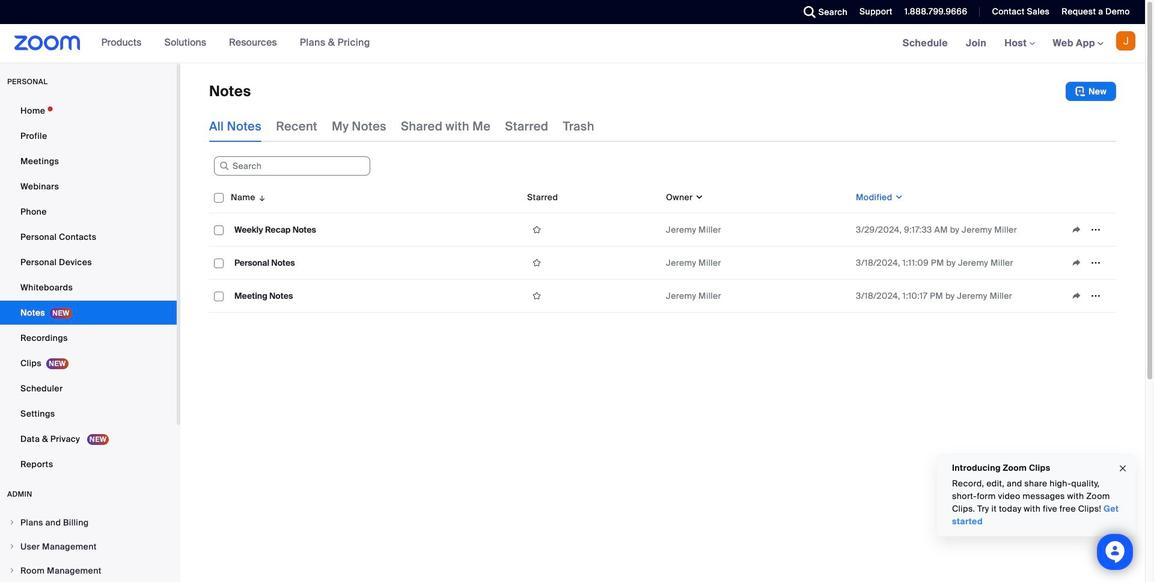 Task type: describe. For each thing, give the bounding box(es) containing it.
right image
[[8, 567, 16, 574]]

admin menu menu
[[0, 511, 177, 582]]

arrow down image
[[256, 190, 267, 205]]

Search text field
[[214, 157, 371, 176]]

meeting notes unstarred image
[[528, 291, 547, 301]]

zoom logo image
[[14, 35, 80, 51]]

2 down image from the left
[[893, 191, 904, 203]]

more options for personal notes image
[[1087, 257, 1106, 268]]

1 down image from the left
[[693, 191, 704, 203]]

product information navigation
[[92, 24, 380, 63]]

right image for third menu item from the bottom
[[8, 519, 16, 526]]

share image
[[1068, 257, 1087, 268]]

more options for meeting notes image
[[1087, 291, 1106, 301]]

profile picture image
[[1117, 31, 1136, 51]]



Task type: vqa. For each thing, say whether or not it's contained in the screenshot.
1st Share icon from the bottom of the page
yes



Task type: locate. For each thing, give the bounding box(es) containing it.
1 right image from the top
[[8, 519, 16, 526]]

3 menu item from the top
[[0, 559, 177, 582]]

right image for second menu item from the top of the admin menu menu
[[8, 543, 16, 550]]

application for personal notes unstarred image
[[1068, 254, 1112, 272]]

application for meeting notes unstarred image
[[1068, 287, 1112, 305]]

share image
[[1068, 224, 1087, 235], [1068, 291, 1087, 301]]

1 vertical spatial menu item
[[0, 535, 177, 558]]

personal menu menu
[[0, 99, 177, 478]]

0 horizontal spatial down image
[[693, 191, 704, 203]]

share image up share icon
[[1068, 224, 1087, 235]]

1 vertical spatial share image
[[1068, 291, 1087, 301]]

tabs of all notes page tab list
[[209, 111, 595, 142]]

2 menu item from the top
[[0, 535, 177, 558]]

banner
[[0, 24, 1146, 63]]

2 vertical spatial menu item
[[0, 559, 177, 582]]

2 share image from the top
[[1068, 291, 1087, 301]]

down image
[[693, 191, 704, 203], [893, 191, 904, 203]]

1 horizontal spatial down image
[[893, 191, 904, 203]]

share image down share icon
[[1068, 291, 1087, 301]]

meetings navigation
[[894, 24, 1146, 63]]

personal notes unstarred image
[[528, 257, 547, 268]]

1 vertical spatial right image
[[8, 543, 16, 550]]

close image
[[1119, 462, 1128, 475]]

application for weekly recap notes unstarred image
[[1068, 221, 1112, 239]]

1 menu item from the top
[[0, 511, 177, 534]]

0 vertical spatial right image
[[8, 519, 16, 526]]

menu item
[[0, 511, 177, 534], [0, 535, 177, 558], [0, 559, 177, 582]]

1 share image from the top
[[1068, 224, 1087, 235]]

weekly recap notes unstarred image
[[528, 224, 547, 235]]

application
[[209, 182, 1126, 322], [1068, 221, 1112, 239], [1068, 254, 1112, 272], [1068, 287, 1112, 305]]

0 vertical spatial menu item
[[0, 511, 177, 534]]

right image
[[8, 519, 16, 526], [8, 543, 16, 550]]

2 right image from the top
[[8, 543, 16, 550]]

share image for more options for meeting notes icon at the right
[[1068, 291, 1087, 301]]

0 vertical spatial share image
[[1068, 224, 1087, 235]]

share image for more options for weekly recap notes "image"
[[1068, 224, 1087, 235]]

more options for weekly recap notes image
[[1087, 224, 1106, 235]]



